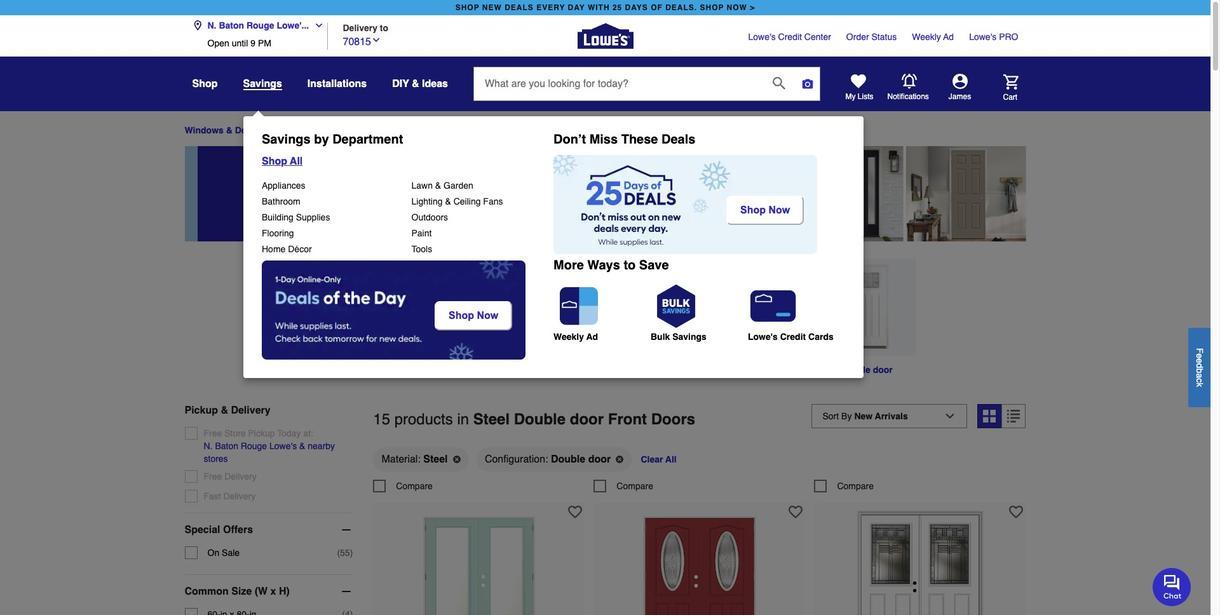 Task type: locate. For each thing, give the bounding box(es) containing it.
3 heart outline image from the left
[[1010, 505, 1024, 519]]

savings
[[243, 78, 282, 90], [262, 132, 311, 147], [673, 332, 707, 342]]

order status
[[847, 32, 897, 42]]

1000540151 element
[[373, 480, 433, 493]]

chevron down image inside 70815 button
[[371, 35, 381, 45]]

55
[[340, 548, 350, 558]]

1 horizontal spatial shop now link
[[727, 196, 804, 225]]

2 vertical spatial steel
[[424, 454, 448, 465]]

windows & doors link
[[185, 125, 261, 136]]

delivery down free delivery at the bottom left of the page
[[224, 491, 256, 502]]

lighting & ceiling fans link
[[412, 196, 503, 207]]

lowe's down the '>'
[[749, 32, 776, 42]]

0 vertical spatial shop now
[[741, 205, 790, 216]]

0 horizontal spatial /
[[263, 125, 266, 136]]

day
[[568, 3, 585, 12]]

door up the 1000540217 element
[[588, 454, 611, 465]]

delivery to
[[343, 23, 389, 33]]

diy & ideas
[[392, 78, 448, 90]]

0 horizontal spatial shop now link
[[435, 301, 516, 331]]

all up appliances
[[290, 156, 303, 167]]

deals
[[505, 3, 534, 12]]

0 vertical spatial baton
[[219, 20, 244, 31]]

steel right in
[[473, 411, 510, 428]]

/ right by
[[333, 125, 335, 136]]

list box
[[373, 447, 1026, 480]]

lowe's for lowe's credit center
[[749, 32, 776, 42]]

2 heart outline image from the left
[[789, 505, 803, 519]]

location image
[[192, 20, 202, 31]]

n. inside n. baton rouge lowe's & nearby stores
[[204, 441, 213, 451]]

minus image inside special offers button
[[340, 524, 353, 536]]

n.
[[208, 20, 216, 31], [204, 441, 213, 451]]

1 vertical spatial shop now link
[[435, 301, 516, 331]]

0 horizontal spatial to
[[380, 23, 389, 33]]

notifications
[[888, 92, 929, 101]]

flooring link
[[262, 228, 294, 238]]

)
[[350, 548, 353, 558]]

1 vertical spatial savings
[[262, 132, 311, 147]]

1 vertical spatial shop now button
[[435, 301, 513, 331]]

1 vertical spatial n.
[[204, 441, 213, 451]]

free store pickup today at:
[[204, 428, 313, 439]]

pickup & delivery
[[185, 405, 271, 416]]

1 vertical spatial credit
[[781, 332, 806, 342]]

more ways to save
[[554, 258, 669, 273]]

1 horizontal spatial weekly ad
[[912, 32, 954, 42]]

0 horizontal spatial front
[[338, 125, 360, 136]]

diy & ideas button
[[392, 72, 448, 95]]

0 vertical spatial shop now link
[[727, 196, 804, 225]]

front right by
[[338, 125, 360, 136]]

0 horizontal spatial all
[[290, 156, 303, 167]]

0 vertical spatial double
[[514, 411, 566, 428]]

rouge
[[247, 20, 274, 31], [241, 441, 267, 451]]

2 close circle filled image from the left
[[616, 456, 624, 463]]

>
[[750, 3, 755, 12]]

chevron down image left delivery to
[[309, 20, 324, 31]]

shop for shop all link
[[262, 156, 287, 167]]

n. for n. baton rouge lowe'...
[[208, 20, 216, 31]]

0 horizontal spatial shop
[[456, 3, 480, 12]]

3 compare from the left
[[838, 481, 874, 491]]

close circle filled image
[[453, 456, 461, 463], [616, 456, 624, 463]]

compare inside the 1000540217 element
[[617, 481, 654, 491]]

0 vertical spatial n.
[[208, 20, 216, 31]]

exterior
[[268, 125, 302, 136]]

/ left exterior
[[263, 125, 266, 136]]

& down lawn & garden link
[[445, 196, 451, 207]]

all right clear
[[666, 454, 677, 465]]

& right 'lawn'
[[435, 181, 441, 191]]

ways
[[588, 258, 620, 273]]

close circle filled image up the 1000540217 element
[[616, 456, 624, 463]]

1 vertical spatial baton
[[215, 441, 238, 451]]

sale
[[222, 548, 240, 558]]

1 vertical spatial shop now
[[449, 310, 499, 321]]

double right configuration:
[[551, 454, 586, 465]]

0 vertical spatial credit
[[779, 32, 802, 42]]

lawn & garden link
[[412, 181, 474, 191]]

shop left new
[[456, 3, 480, 12]]

1 vertical spatial minus image
[[340, 585, 353, 598]]

e up d at right bottom
[[1195, 353, 1205, 358]]

double
[[514, 411, 566, 428], [551, 454, 586, 465]]

savings right bulk
[[673, 332, 707, 342]]

front up clear
[[608, 411, 647, 428]]

1 vertical spatial ad
[[587, 332, 598, 342]]

0 vertical spatial now
[[769, 205, 790, 216]]

None search field
[[474, 67, 821, 113]]

& up store
[[221, 405, 228, 416]]

bulk savings icon. image
[[651, 281, 702, 332]]

& inside windows & doors / exterior doors / front doors
[[226, 125, 233, 136]]

lowe's
[[749, 32, 776, 42], [970, 32, 997, 42], [748, 332, 778, 342], [270, 441, 297, 451]]

& for doors
[[226, 125, 233, 136]]

door right single
[[873, 365, 893, 375]]

shop now
[[741, 205, 790, 216], [449, 310, 499, 321]]

with
[[588, 3, 610, 12]]

rouge for lowe'...
[[247, 20, 274, 31]]

25
[[613, 3, 623, 12]]

steel up in
[[437, 365, 458, 375]]

weekly ad
[[912, 32, 954, 42], [554, 332, 598, 342]]

credit inside "link"
[[781, 332, 806, 342]]

appliances bathroom building supplies flooring home décor
[[262, 181, 330, 254]]

compare inside "1001448674" element
[[838, 481, 874, 491]]

door up configuration: double door
[[570, 411, 604, 428]]

minus image down ( 55 )
[[340, 585, 353, 598]]

1 horizontal spatial now
[[769, 205, 790, 216]]

at:
[[304, 428, 313, 439]]

e
[[1195, 353, 1205, 358], [1195, 358, 1205, 363]]

shop left now
[[700, 3, 724, 12]]

single door link
[[816, 259, 921, 376]]

1 shop from the left
[[456, 3, 480, 12]]

& right windows
[[226, 125, 233, 136]]

savings down pm
[[243, 78, 282, 90]]

1 minus image from the top
[[340, 524, 353, 536]]

1 horizontal spatial front
[[608, 411, 647, 428]]

bulk savings link
[[651, 281, 747, 342]]

0 horizontal spatial pickup
[[185, 405, 218, 416]]

all for shop all
[[290, 156, 303, 167]]

n. baton rouge lowe's & nearby stores
[[204, 441, 335, 464]]

0 horizontal spatial chevron down image
[[309, 20, 324, 31]]

list view image
[[1008, 410, 1021, 423]]

minus image up ( 55 )
[[340, 524, 353, 536]]

lowe's down "today"
[[270, 441, 297, 451]]

1 vertical spatial now
[[477, 310, 499, 321]]

1 vertical spatial pickup
[[248, 428, 275, 439]]

store
[[225, 428, 246, 439]]

fans
[[483, 196, 503, 207]]

weekly ad link right status
[[912, 31, 954, 43]]

0 vertical spatial weekly ad
[[912, 32, 954, 42]]

bulk
[[651, 332, 670, 342]]

order
[[847, 32, 870, 42]]

ad
[[944, 32, 954, 42], [587, 332, 598, 342]]

don't miss these deals
[[554, 132, 696, 147]]

0 vertical spatial savings
[[243, 78, 282, 90]]

compare inside "1000540151" element
[[396, 481, 433, 491]]

0 horizontal spatial shop now button
[[435, 301, 513, 331]]

save
[[639, 258, 669, 273]]

1 horizontal spatial weekly ad link
[[912, 31, 954, 43]]

shop
[[456, 3, 480, 12], [700, 3, 724, 12]]

doors up shop all link
[[363, 125, 389, 136]]

single
[[844, 365, 871, 375]]

free for free store pickup today at:
[[204, 428, 222, 439]]

0 vertical spatial rouge
[[247, 20, 274, 31]]

k
[[1195, 383, 1205, 387]]

free
[[204, 428, 222, 439], [204, 472, 222, 482]]

c
[[1195, 378, 1205, 383]]

2 free from the top
[[204, 472, 222, 482]]

0 vertical spatial ad
[[944, 32, 954, 42]]

compare for "1001448674" element
[[838, 481, 874, 491]]

1 horizontal spatial all
[[666, 454, 677, 465]]

& for delivery
[[221, 405, 228, 416]]

to
[[380, 23, 389, 33], [624, 258, 636, 273]]

0 horizontal spatial compare
[[396, 481, 433, 491]]

1 vertical spatial chevron down image
[[371, 35, 381, 45]]

weekly ad link down ways
[[554, 281, 650, 342]]

1 close circle filled image from the left
[[453, 456, 461, 463]]

f e e d b a c k
[[1195, 348, 1205, 387]]

now for the rightmost shop now 'link' shop now button
[[769, 205, 790, 216]]

outdoors link
[[412, 212, 448, 223]]

rouge for lowe's
[[241, 441, 267, 451]]

special offers
[[185, 524, 253, 536]]

1 horizontal spatial close circle filled image
[[616, 456, 624, 463]]

0 vertical spatial minus image
[[340, 524, 353, 536]]

0 vertical spatial front
[[338, 125, 360, 136]]

1 vertical spatial rouge
[[241, 441, 267, 451]]

lowe's home improvement notification center image
[[902, 74, 917, 89]]

0 horizontal spatial weekly ad
[[554, 332, 598, 342]]

lists
[[858, 92, 874, 101]]

1 horizontal spatial shop now button
[[727, 196, 804, 225]]

n. up stores
[[204, 441, 213, 451]]

0 vertical spatial to
[[380, 23, 389, 33]]

70815
[[343, 36, 371, 47]]

configuration: double door
[[485, 454, 611, 465]]

0 vertical spatial chevron down image
[[309, 20, 324, 31]]

shop all link
[[262, 155, 544, 168]]

free down stores
[[204, 472, 222, 482]]

rouge down "free store pickup today at:"
[[241, 441, 267, 451]]

1 horizontal spatial chevron down image
[[371, 35, 381, 45]]

lowe's left cards
[[748, 332, 778, 342]]

n. right location icon
[[208, 20, 216, 31]]

1 / from the left
[[263, 125, 266, 136]]

0 vertical spatial all
[[290, 156, 303, 167]]

1 vertical spatial double
[[551, 454, 586, 465]]

heart outline image
[[569, 505, 583, 519], [789, 505, 803, 519], [1010, 505, 1024, 519]]

bathroom link
[[262, 196, 301, 207]]

1 vertical spatial free
[[204, 472, 222, 482]]

baton inside n. baton rouge lowe's & nearby stores
[[215, 441, 238, 451]]

1 horizontal spatial heart outline image
[[789, 505, 803, 519]]

1 vertical spatial to
[[624, 258, 636, 273]]

steel right material: on the left of the page
[[424, 454, 448, 465]]

0 horizontal spatial ad
[[587, 332, 598, 342]]

tools link
[[412, 244, 432, 254]]

fiberglass
[[320, 365, 365, 375]]

e up b at the right of page
[[1195, 358, 1205, 363]]

front
[[338, 125, 360, 136], [608, 411, 647, 428]]

&
[[412, 78, 419, 90], [226, 125, 233, 136], [435, 181, 441, 191], [445, 196, 451, 207], [221, 405, 228, 416], [299, 441, 305, 451]]

1 horizontal spatial shop
[[700, 3, 724, 12]]

shop now button for the left shop now 'link'
[[435, 301, 513, 331]]

lowe's home improvement cart image
[[1004, 74, 1019, 89]]

pickup up n. baton rouge lowe's & nearby stores
[[248, 428, 275, 439]]

rouge up pm
[[247, 20, 274, 31]]

grid view image
[[984, 410, 997, 423]]

& inside n. baton rouge lowe's & nearby stores
[[299, 441, 305, 451]]

& down at: at the left
[[299, 441, 305, 451]]

today
[[277, 428, 301, 439]]

0 horizontal spatial now
[[477, 310, 499, 321]]

double up configuration: double door
[[514, 411, 566, 428]]

lawn
[[412, 181, 433, 191]]

common size (w x h) button
[[185, 575, 353, 608]]

2 horizontal spatial compare
[[838, 481, 874, 491]]

pickup
[[185, 405, 218, 416], [248, 428, 275, 439]]

minus image inside 'common size (w x h)' button
[[340, 585, 353, 598]]

delivery up "free store pickup today at:"
[[231, 405, 271, 416]]

& right diy
[[412, 78, 419, 90]]

baton for n. baton rouge lowe's & nearby stores
[[215, 441, 238, 451]]

steel
[[437, 365, 458, 375], [473, 411, 510, 428], [424, 454, 448, 465]]

0 horizontal spatial close circle filled image
[[453, 456, 461, 463]]

2 horizontal spatial heart outline image
[[1010, 505, 1024, 519]]

minus image
[[340, 524, 353, 536], [340, 585, 353, 598]]

credit for cards
[[781, 332, 806, 342]]

james
[[949, 92, 972, 101]]

free left store
[[204, 428, 222, 439]]

credit left cards
[[781, 332, 806, 342]]

search image
[[773, 77, 786, 89]]

pro
[[1000, 32, 1019, 42]]

savings for savings
[[243, 78, 282, 90]]

1 horizontal spatial pickup
[[248, 428, 275, 439]]

0 vertical spatial door
[[873, 365, 893, 375]]

shop for the rightmost shop now 'link' shop now button
[[741, 205, 766, 216]]

a credit card icon. image
[[748, 281, 799, 332]]

& for ideas
[[412, 78, 419, 90]]

pickup up stores
[[185, 405, 218, 416]]

credit left center
[[779, 32, 802, 42]]

doors
[[235, 125, 261, 136], [304, 125, 330, 136], [363, 125, 389, 136], [651, 411, 696, 428]]

0 vertical spatial shop now button
[[727, 196, 804, 225]]

lowe's left pro
[[970, 32, 997, 42]]

25 days of deals. don't miss out on new deals every day. while supplies last. image
[[554, 155, 818, 254]]

chat invite button image
[[1153, 568, 1192, 607]]

2 vertical spatial door
[[588, 454, 611, 465]]

bulk savings
[[651, 332, 707, 342]]

minus image for special offers
[[340, 524, 353, 536]]

lowe's pro link
[[970, 31, 1019, 43]]

1 horizontal spatial shop now
[[741, 205, 790, 216]]

chevron down image
[[309, 20, 324, 31], [371, 35, 381, 45]]

1 horizontal spatial compare
[[617, 481, 654, 491]]

baton down store
[[215, 441, 238, 451]]

baton up open until 9 pm
[[219, 20, 244, 31]]

0 vertical spatial weekly
[[912, 32, 942, 42]]

1 free from the top
[[204, 428, 222, 439]]

1 compare from the left
[[396, 481, 433, 491]]

delivery up fast delivery
[[225, 472, 257, 482]]

0 horizontal spatial shop now
[[449, 310, 499, 321]]

lawn & garden lighting & ceiling fans outdoors paint tools
[[412, 181, 503, 254]]

1 horizontal spatial to
[[624, 258, 636, 273]]

weekly
[[912, 32, 942, 42], [554, 332, 584, 342]]

0 horizontal spatial heart outline image
[[569, 505, 583, 519]]

( 55 )
[[337, 548, 353, 558]]

building supplies link
[[262, 212, 330, 223]]

chevron down image down delivery to
[[371, 35, 381, 45]]

0 horizontal spatial weekly
[[554, 332, 584, 342]]

0 vertical spatial free
[[204, 428, 222, 439]]

all inside button
[[666, 454, 677, 465]]

compare
[[396, 481, 433, 491], [617, 481, 654, 491], [838, 481, 874, 491]]

2 compare from the left
[[617, 481, 654, 491]]

rouge inside n. baton rouge lowe's & nearby stores
[[241, 441, 267, 451]]

close circle filled image down in
[[453, 456, 461, 463]]

lowe's inside "link"
[[748, 332, 778, 342]]

ceiling
[[454, 196, 481, 207]]

1 vertical spatial all
[[666, 454, 677, 465]]

2 minus image from the top
[[340, 585, 353, 598]]

1 vertical spatial weekly ad link
[[554, 281, 650, 342]]

0 horizontal spatial weekly ad link
[[554, 281, 650, 342]]

savings up shop all
[[262, 132, 311, 147]]

1 horizontal spatial /
[[333, 125, 335, 136]]



Task type: vqa. For each thing, say whether or not it's contained in the screenshot.
'minus' icon inside the COMMON SIZE (W X H) button
yes



Task type: describe. For each thing, give the bounding box(es) containing it.
close circle filled image for double door
[[616, 456, 624, 463]]

Search Query text field
[[474, 67, 763, 100]]

front inside windows & doors / exterior doors / front doors
[[338, 125, 360, 136]]

appliances link
[[262, 181, 305, 191]]

steel link
[[395, 259, 500, 376]]

miss
[[590, 132, 618, 147]]

free delivery
[[204, 472, 257, 482]]

1 vertical spatial weekly ad
[[554, 332, 598, 342]]

1 horizontal spatial weekly
[[912, 32, 942, 42]]

fast
[[204, 491, 221, 502]]

center
[[805, 32, 832, 42]]

1 vertical spatial weekly
[[554, 332, 584, 342]]

paint link
[[412, 228, 432, 238]]

shop new deals every day with 25 days of deals. shop now >
[[456, 3, 755, 12]]

every
[[537, 3, 565, 12]]

close circle filled image for steel
[[453, 456, 461, 463]]

diy
[[392, 78, 409, 90]]

baton for n. baton rouge lowe'...
[[219, 20, 244, 31]]

lowe's for lowe's pro
[[970, 32, 997, 42]]

chevron down image inside 'n. baton rouge lowe'...' button
[[309, 20, 324, 31]]

15 products in steel double door front doors
[[373, 411, 696, 428]]

weekly ad icon. image
[[554, 281, 605, 332]]

camera image
[[802, 78, 814, 90]]

cards
[[809, 332, 834, 342]]

tools
[[412, 244, 432, 254]]

compare for "1000540151" element
[[396, 481, 433, 491]]

savings for savings by department
[[262, 132, 311, 147]]

fiberglass link
[[290, 259, 395, 376]]

15
[[373, 411, 390, 428]]

my lists link
[[846, 74, 874, 102]]

doors right exterior
[[304, 125, 330, 136]]

in
[[457, 411, 469, 428]]

2 e from the top
[[1195, 358, 1205, 363]]

(w
[[255, 586, 268, 598]]

delivery up 70815
[[343, 23, 378, 33]]

minus image for common size (w x h)
[[340, 585, 353, 598]]

f
[[1195, 348, 1205, 353]]

windows
[[185, 125, 224, 136]]

windows & doors / exterior doors / front doors
[[185, 125, 389, 136]]

1-day online-only deals of the day. while supplies last. image
[[262, 261, 526, 360]]

2 shop from the left
[[700, 3, 724, 12]]

special
[[185, 524, 220, 536]]

1001448674 element
[[815, 480, 874, 493]]

doors up clear all
[[651, 411, 696, 428]]

flooring
[[262, 228, 294, 238]]

deals
[[662, 132, 696, 147]]

0 vertical spatial weekly ad link
[[912, 31, 954, 43]]

cart
[[1004, 93, 1018, 101]]

lowe's credit cards
[[748, 332, 834, 342]]

these
[[622, 132, 658, 147]]

configuration:
[[485, 454, 548, 465]]

open until 9 pm
[[208, 38, 271, 48]]

lowe's home improvement lists image
[[851, 74, 866, 89]]

department
[[333, 132, 403, 147]]

1 heart outline image from the left
[[569, 505, 583, 519]]

shop now for the rightmost shop now 'link'
[[741, 205, 790, 216]]

open
[[208, 38, 229, 48]]

0 vertical spatial pickup
[[185, 405, 218, 416]]

new
[[482, 3, 502, 12]]

double inside list box
[[551, 454, 586, 465]]

lowe's for lowe's credit cards
[[748, 332, 778, 342]]

door inside list box
[[588, 454, 611, 465]]

building
[[262, 212, 294, 223]]

status
[[872, 32, 897, 42]]

shop now button for the rightmost shop now 'link'
[[727, 196, 804, 225]]

clear all
[[641, 454, 677, 465]]

now for the left shop now 'link' shop now button
[[477, 310, 499, 321]]

shop all
[[262, 156, 303, 167]]

order status link
[[847, 31, 897, 43]]

common size (w x h)
[[185, 586, 290, 598]]

ideas
[[422, 78, 448, 90]]

stores
[[204, 454, 228, 464]]

list box containing material:
[[373, 447, 1026, 480]]

outdoors
[[412, 212, 448, 223]]

lowe's inside n. baton rouge lowe's & nearby stores
[[270, 441, 297, 451]]

appliances
[[262, 181, 305, 191]]

nearby
[[308, 441, 335, 451]]

common
[[185, 586, 229, 598]]

advertisement region
[[185, 146, 1026, 244]]

size
[[232, 586, 252, 598]]

doors left exterior
[[235, 125, 261, 136]]

lowe's home improvement logo image
[[578, 8, 634, 64]]

credit for center
[[779, 32, 802, 42]]

b
[[1195, 368, 1205, 373]]

70815 button
[[343, 33, 381, 49]]

on sale
[[208, 548, 240, 558]]

cart button
[[986, 74, 1019, 102]]

& for garden
[[435, 181, 441, 191]]

n. baton rouge lowe'...
[[208, 20, 309, 31]]

exterior doors link
[[268, 125, 330, 136]]

clear all button
[[640, 447, 678, 472]]

james button
[[930, 74, 991, 102]]

shop new deals every day with 25 days of deals. shop now > link
[[453, 0, 758, 15]]

1 vertical spatial steel
[[473, 411, 510, 428]]

(
[[337, 548, 340, 558]]

bathroom
[[262, 196, 301, 207]]

offers
[[223, 524, 253, 536]]

installations
[[308, 78, 367, 90]]

steel inside list box
[[424, 454, 448, 465]]

1000540217 element
[[594, 480, 654, 493]]

shop for the left shop now 'link' shop now button
[[449, 310, 474, 321]]

1 vertical spatial door
[[570, 411, 604, 428]]

2 vertical spatial savings
[[673, 332, 707, 342]]

lowe's credit center
[[749, 32, 832, 42]]

shop button
[[192, 72, 218, 95]]

deals.
[[666, 3, 698, 12]]

supplies
[[296, 212, 330, 223]]

don't
[[554, 132, 586, 147]]

compare for the 1000540217 element
[[617, 481, 654, 491]]

1 vertical spatial front
[[608, 411, 647, 428]]

n. for n. baton rouge lowe's & nearby stores
[[204, 441, 213, 451]]

lowe's pro
[[970, 32, 1019, 42]]

0 vertical spatial steel
[[437, 365, 458, 375]]

all for clear all
[[666, 454, 677, 465]]

free for free delivery
[[204, 472, 222, 482]]

1 horizontal spatial ad
[[944, 32, 954, 42]]

lowe'...
[[277, 20, 309, 31]]

single door
[[844, 365, 893, 375]]

savings by department
[[262, 132, 403, 147]]

my
[[846, 92, 856, 101]]

1 e from the top
[[1195, 353, 1205, 358]]

paint
[[412, 228, 432, 238]]

2 / from the left
[[333, 125, 335, 136]]

shop now for the left shop now 'link'
[[449, 310, 499, 321]]

pm
[[258, 38, 271, 48]]

lowe's credit cards link
[[748, 281, 844, 342]]

of
[[651, 3, 663, 12]]

home décor link
[[262, 244, 312, 254]]

more
[[554, 258, 584, 273]]



